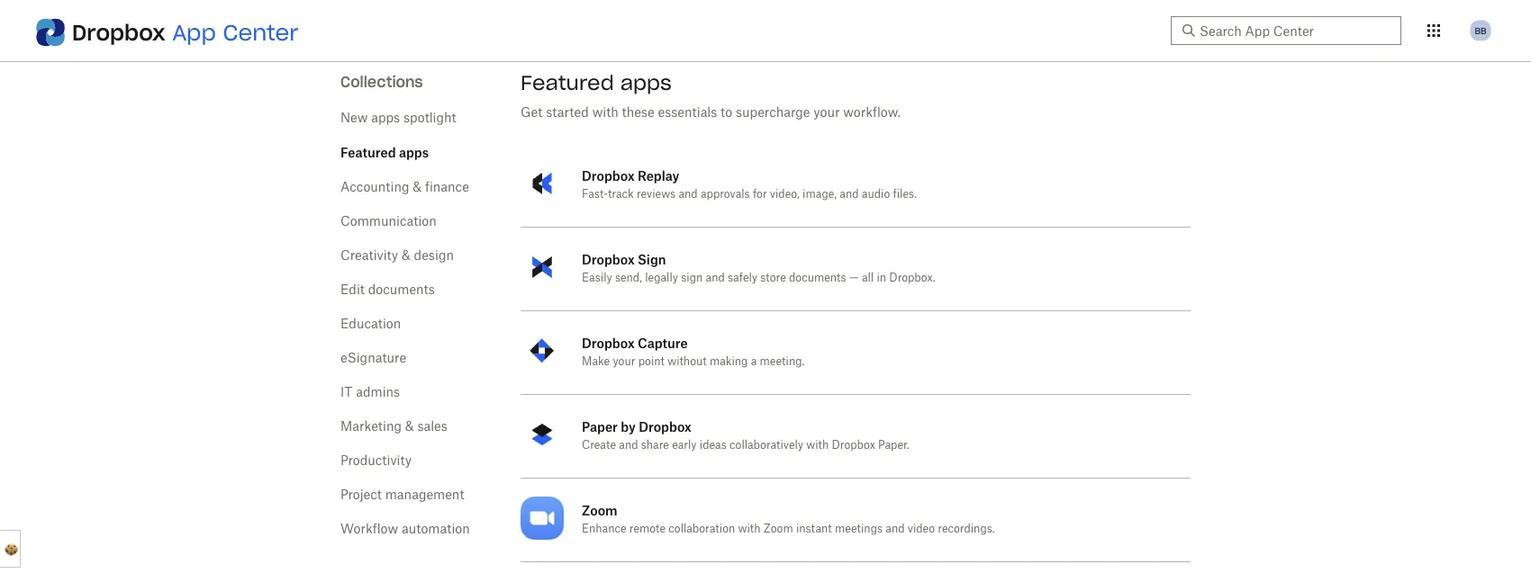 Task type: vqa. For each thing, say whether or not it's contained in the screenshot.
rightmost Featured
yes



Task type: describe. For each thing, give the bounding box(es) containing it.
and left audio
[[840, 189, 859, 200]]

productivity
[[341, 455, 412, 468]]

files.
[[893, 189, 917, 200]]

paper
[[582, 419, 618, 435]]

paper.
[[878, 441, 910, 451]]

a
[[751, 357, 757, 368]]

spotlight
[[404, 112, 456, 124]]

creativity & design link
[[341, 250, 454, 262]]

these
[[622, 106, 655, 119]]

easily
[[582, 273, 612, 284]]

image,
[[803, 189, 837, 200]]

your inside dropbox capture make your point without making a meeting.
[[613, 357, 636, 368]]

with inside "zoom enhance remote collaboration with zoom instant meetings and video recordings."
[[738, 524, 761, 535]]

by
[[621, 419, 636, 435]]

dropbox app center
[[72, 18, 299, 46]]

workflow.
[[843, 106, 901, 119]]

edit documents
[[341, 284, 435, 296]]

store
[[761, 273, 786, 284]]

documents inside dropbox sign easily send, legally sign and safely store documents — all in dropbox.
[[789, 273, 846, 284]]

bb button
[[1467, 16, 1496, 45]]

marketing
[[341, 421, 402, 433]]

marketing & sales
[[341, 421, 448, 433]]

paper by dropbox create and share early ideas collaboratively with dropbox paper.
[[582, 419, 910, 451]]

education
[[341, 318, 401, 331]]

automation
[[402, 523, 470, 536]]

Search App Center text field
[[1200, 21, 1391, 41]]

make
[[582, 357, 610, 368]]

in
[[877, 273, 887, 284]]

supercharge
[[736, 106, 810, 119]]

project management link
[[341, 489, 464, 502]]

sign
[[638, 252, 666, 267]]

collections
[[341, 73, 423, 91]]

1 vertical spatial featured
[[341, 145, 396, 160]]

marketing & sales link
[[341, 421, 448, 433]]

it admins
[[341, 386, 400, 399]]

0 vertical spatial zoom
[[582, 503, 618, 518]]

create
[[582, 441, 616, 451]]

safely
[[728, 273, 758, 284]]

approvals
[[701, 189, 750, 200]]

dropbox left paper.
[[832, 441, 875, 451]]

it admins link
[[341, 386, 400, 399]]

workflow
[[341, 523, 398, 536]]

ideas
[[700, 441, 727, 451]]

creativity
[[341, 250, 398, 262]]

apps for featured apps link
[[399, 145, 429, 160]]

apps for new apps spotlight link
[[371, 112, 400, 124]]

0 horizontal spatial documents
[[368, 284, 435, 296]]

video,
[[770, 189, 800, 200]]

dropbox for dropbox replay fast-track reviews and approvals for video, image, and audio files.
[[582, 168, 635, 183]]

—
[[849, 273, 859, 284]]

enhance
[[582, 524, 627, 535]]

esignature
[[341, 352, 406, 365]]

track
[[608, 189, 634, 200]]

& for finance
[[413, 181, 422, 194]]

admins
[[356, 386, 400, 399]]

send,
[[615, 273, 642, 284]]

it
[[341, 386, 353, 399]]

replay
[[638, 168, 680, 183]]

bb
[[1475, 25, 1487, 36]]

accounting
[[341, 181, 409, 194]]

workflow automation link
[[341, 523, 470, 536]]

project management
[[341, 489, 464, 502]]



Task type: locate. For each thing, give the bounding box(es) containing it.
communication
[[341, 215, 437, 228]]

0 horizontal spatial featured apps
[[341, 145, 429, 160]]

dropbox up easily
[[582, 252, 635, 267]]

sign
[[681, 273, 703, 284]]

1 horizontal spatial your
[[814, 106, 840, 119]]

reviews
[[637, 189, 676, 200]]

collaboratively
[[730, 441, 804, 451]]

1 horizontal spatial with
[[738, 524, 761, 535]]

zoom enhance remote collaboration with zoom instant meetings and video recordings.
[[582, 503, 995, 535]]

without
[[668, 357, 707, 368]]

meetings
[[835, 524, 883, 535]]

apps up "accounting & finance" link
[[399, 145, 429, 160]]

point
[[638, 357, 665, 368]]

for
[[753, 189, 767, 200]]

education link
[[341, 318, 401, 331]]

documents down creativity & design
[[368, 284, 435, 296]]

instant
[[796, 524, 832, 535]]

collaboration
[[669, 524, 735, 535]]

and right sign
[[706, 273, 725, 284]]

featured apps up started
[[521, 70, 672, 95]]

& for design
[[402, 250, 411, 262]]

& for sales
[[405, 421, 414, 433]]

workflow automation
[[341, 523, 470, 536]]

edit documents link
[[341, 284, 435, 296]]

1 vertical spatial zoom
[[764, 524, 793, 535]]

new apps spotlight link
[[341, 112, 456, 124]]

1 vertical spatial &
[[402, 250, 411, 262]]

0 vertical spatial featured
[[521, 70, 614, 95]]

dropbox inside dropbox capture make your point without making a meeting.
[[582, 336, 635, 351]]

your left workflow.
[[814, 106, 840, 119]]

dropbox for dropbox sign easily send, legally sign and safely store documents — all in dropbox.
[[582, 252, 635, 267]]

featured up started
[[521, 70, 614, 95]]

1 horizontal spatial documents
[[789, 273, 846, 284]]

app
[[172, 18, 216, 46]]

dropbox left app
[[72, 18, 166, 46]]

0 horizontal spatial zoom
[[582, 503, 618, 518]]

new apps spotlight
[[341, 112, 456, 124]]

dropbox up share
[[639, 419, 692, 435]]

and inside the paper by dropbox create and share early ideas collaboratively with dropbox paper.
[[619, 441, 638, 451]]

meeting.
[[760, 357, 805, 368]]

and inside dropbox sign easily send, legally sign and safely store documents — all in dropbox.
[[706, 273, 725, 284]]

and down by
[[619, 441, 638, 451]]

0 vertical spatial apps
[[620, 70, 672, 95]]

your left point
[[613, 357, 636, 368]]

apps right new
[[371, 112, 400, 124]]

& left 'design'
[[402, 250, 411, 262]]

dropbox inside dropbox sign easily send, legally sign and safely store documents — all in dropbox.
[[582, 252, 635, 267]]

audio
[[862, 189, 890, 200]]

recordings.
[[938, 524, 995, 535]]

video
[[908, 524, 935, 535]]

and left video
[[886, 524, 905, 535]]

fast-
[[582, 189, 608, 200]]

dropbox for dropbox app center
[[72, 18, 166, 46]]

apps
[[620, 70, 672, 95], [371, 112, 400, 124], [399, 145, 429, 160]]

apps up 'these'
[[620, 70, 672, 95]]

0 vertical spatial with
[[592, 106, 619, 119]]

with right collaboratively
[[807, 441, 829, 451]]

making
[[710, 357, 748, 368]]

capture
[[638, 336, 688, 351]]

esignature link
[[341, 352, 406, 365]]

dropbox inside dropbox replay fast-track reviews and approvals for video, image, and audio files.
[[582, 168, 635, 183]]

2 horizontal spatial with
[[807, 441, 829, 451]]

finance
[[425, 181, 469, 194]]

0 vertical spatial featured apps
[[521, 70, 672, 95]]

project
[[341, 489, 382, 502]]

sales
[[418, 421, 448, 433]]

0 horizontal spatial with
[[592, 106, 619, 119]]

dropbox up make
[[582, 336, 635, 351]]

1 horizontal spatial featured
[[521, 70, 614, 95]]

zoom left instant
[[764, 524, 793, 535]]

0 vertical spatial your
[[814, 106, 840, 119]]

1 horizontal spatial zoom
[[764, 524, 793, 535]]

& left finance
[[413, 181, 422, 194]]

creativity & design
[[341, 250, 454, 262]]

get
[[521, 106, 543, 119]]

with
[[592, 106, 619, 119], [807, 441, 829, 451], [738, 524, 761, 535]]

dropbox sign easily send, legally sign and safely store documents — all in dropbox.
[[582, 252, 936, 284]]

dropbox for dropbox capture make your point without making a meeting.
[[582, 336, 635, 351]]

dropbox
[[72, 18, 166, 46], [582, 168, 635, 183], [582, 252, 635, 267], [582, 336, 635, 351], [639, 419, 692, 435], [832, 441, 875, 451]]

share
[[641, 441, 669, 451]]

started
[[546, 106, 589, 119]]

featured
[[521, 70, 614, 95], [341, 145, 396, 160]]

featured up the accounting
[[341, 145, 396, 160]]

with inside the paper by dropbox create and share early ideas collaboratively with dropbox paper.
[[807, 441, 829, 451]]

essentials
[[658, 106, 717, 119]]

legally
[[645, 273, 678, 284]]

1 vertical spatial your
[[613, 357, 636, 368]]

to
[[721, 106, 733, 119]]

your
[[814, 106, 840, 119], [613, 357, 636, 368]]

featured apps link
[[341, 145, 429, 160]]

zoom
[[582, 503, 618, 518], [764, 524, 793, 535]]

with left 'these'
[[592, 106, 619, 119]]

2 vertical spatial &
[[405, 421, 414, 433]]

dropbox.
[[890, 273, 936, 284]]

2 vertical spatial apps
[[399, 145, 429, 160]]

and right 'reviews'
[[679, 189, 698, 200]]

management
[[385, 489, 464, 502]]

featured apps up the accounting
[[341, 145, 429, 160]]

dropbox up track
[[582, 168, 635, 183]]

accounting & finance link
[[341, 181, 469, 194]]

accounting & finance
[[341, 181, 469, 194]]

with right collaboration
[[738, 524, 761, 535]]

0 vertical spatial &
[[413, 181, 422, 194]]

communication link
[[341, 215, 437, 228]]

new
[[341, 112, 368, 124]]

edit
[[341, 284, 365, 296]]

zoom up enhance
[[582, 503, 618, 518]]

1 vertical spatial apps
[[371, 112, 400, 124]]

get started with these essentials to supercharge your workflow.
[[521, 106, 901, 119]]

0 horizontal spatial featured
[[341, 145, 396, 160]]

1 vertical spatial with
[[807, 441, 829, 451]]

and
[[679, 189, 698, 200], [840, 189, 859, 200], [706, 273, 725, 284], [619, 441, 638, 451], [886, 524, 905, 535]]

documents left —
[[789, 273, 846, 284]]

and inside "zoom enhance remote collaboration with zoom instant meetings and video recordings."
[[886, 524, 905, 535]]

center
[[223, 18, 299, 46]]

design
[[414, 250, 454, 262]]

0 horizontal spatial your
[[613, 357, 636, 368]]

dropbox capture make your point without making a meeting.
[[582, 336, 805, 368]]

1 horizontal spatial featured apps
[[521, 70, 672, 95]]

early
[[672, 441, 697, 451]]

featured apps
[[521, 70, 672, 95], [341, 145, 429, 160]]

2 vertical spatial with
[[738, 524, 761, 535]]

remote
[[630, 524, 666, 535]]

1 vertical spatial featured apps
[[341, 145, 429, 160]]

productivity link
[[341, 455, 412, 468]]

& left sales
[[405, 421, 414, 433]]

all
[[862, 273, 874, 284]]

dropbox replay fast-track reviews and approvals for video, image, and audio files.
[[582, 168, 917, 200]]



